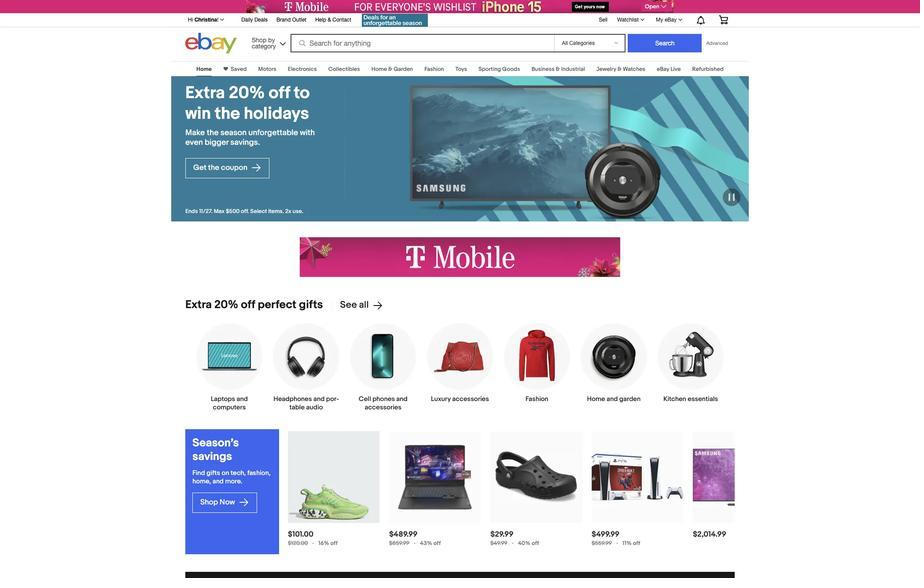 Task type: vqa. For each thing, say whether or not it's contained in the screenshot.
to
yes



Task type: describe. For each thing, give the bounding box(es) containing it.
laptops and computers
[[211, 395, 248, 412]]

extra 20% off perfect gifts
[[185, 298, 323, 312]]

daily deals
[[242, 17, 268, 23]]

category
[[252, 43, 276, 50]]

my ebay link
[[652, 15, 687, 25]]

and for computers
[[237, 395, 248, 404]]

get an extra 20% off image
[[362, 14, 428, 27]]

off.
[[241, 208, 249, 215]]

$499.99 $559.99 · 11% off
[[592, 531, 641, 548]]

christina
[[195, 16, 217, 23]]

account navigation
[[183, 11, 735, 28]]

electronics link
[[288, 66, 317, 73]]

watchlist link
[[613, 15, 649, 25]]

extra for win
[[185, 83, 225, 104]]

season's
[[193, 437, 239, 450]]

find gifts on tech, fashion, home, and more.
[[193, 469, 271, 486]]

lenovo ideapad gaming 3 15.6" fhd laptop r5-7535hs rtx 2050 8gb ram 512gb ssd image
[[389, 431, 481, 523]]

home for home and garden
[[587, 395, 606, 404]]

help & contact link
[[315, 15, 352, 25]]

open button
[[642, 2, 672, 11]]

portable
[[290, 395, 339, 412]]

$859.99
[[389, 540, 410, 547]]

extra 20% off to win the holidays main content
[[0, 56, 921, 578]]

off left perfect
[[241, 298, 255, 312]]

see
[[340, 300, 357, 311]]

43%
[[420, 540, 433, 547]]

$120.00
[[288, 540, 308, 547]]

home for home
[[197, 66, 212, 73]]

season
[[221, 128, 247, 138]]

hi
[[188, 17, 193, 23]]

get the coupon link
[[185, 158, 270, 178]]

make
[[185, 128, 205, 138]]

1 horizontal spatial gifts
[[299, 298, 323, 312]]

sell
[[599, 17, 608, 23]]

bigger
[[205, 138, 229, 147]]

electronics
[[288, 66, 317, 73]]

motors link
[[258, 66, 277, 73]]

extra for gifts
[[185, 298, 212, 312]]

1 vertical spatial fashion
[[526, 395, 549, 404]]

your shopping cart image
[[719, 15, 729, 24]]

home,
[[193, 478, 211, 486]]

refurbished
[[693, 66, 724, 73]]

gifts inside 'find gifts on tech, fashion, home, and more.'
[[207, 469, 220, 478]]

headphones and portable audio link
[[273, 323, 340, 412]]

home for home & garden
[[372, 66, 387, 73]]

watches
[[623, 66, 646, 73]]

with
[[300, 128, 315, 138]]

& for industrial
[[556, 66, 560, 73]]

audio
[[306, 404, 323, 412]]

season's savings
[[193, 437, 239, 464]]

max
[[214, 208, 225, 215]]

· for $489.99
[[414, 539, 416, 548]]

luxury
[[431, 395, 451, 404]]

alphaboost v1 shoes image
[[288, 431, 380, 523]]

fashion,
[[248, 469, 271, 478]]

16%
[[319, 540, 329, 547]]

$559.99
[[592, 540, 612, 547]]

samsung qn75qn90ca 4k smart neo qled tv (75") 2023 qn75qn90cafxza image
[[693, 448, 785, 507]]

extra 20% off perfect gifts link
[[185, 298, 323, 312]]

advertisement region inside extra 20% off to win the holidays main content
[[300, 237, 621, 277]]

cell phones and accessories link
[[350, 323, 417, 412]]

sporting goods link
[[479, 66, 520, 73]]

luxury accessories
[[431, 395, 489, 404]]

and inside 'find gifts on tech, fashion, home, and more.'
[[213, 478, 224, 486]]

see all link
[[332, 300, 383, 311]]

ends
[[185, 208, 198, 215]]

jewelry
[[597, 66, 617, 73]]

$500
[[226, 208, 240, 215]]

0 vertical spatial fashion
[[425, 66, 444, 73]]

ebay live link
[[657, 66, 681, 73]]

saved
[[231, 66, 247, 73]]

$2,014.99 link
[[693, 431, 786, 540]]

refurbished link
[[693, 66, 724, 73]]

$29.99
[[491, 531, 514, 539]]

cell phones and accessories
[[359, 395, 408, 412]]

phones
[[373, 395, 395, 404]]

saved link
[[228, 66, 247, 73]]

!
[[217, 17, 219, 23]]

ebay inside account navigation
[[665, 17, 677, 23]]

garden
[[620, 395, 641, 404]]

industrial
[[562, 66, 585, 73]]

shop by category button
[[248, 33, 288, 52]]

accessories inside cell phones and accessories
[[365, 404, 402, 412]]

help & contact
[[315, 17, 352, 23]]

get
[[193, 163, 207, 172]]

off for $29.99
[[532, 540, 539, 547]]

shop for shop now
[[200, 499, 218, 507]]

off for $101.00
[[331, 540, 338, 547]]

brand outlet
[[277, 17, 307, 23]]

accessories inside "link"
[[453, 395, 489, 404]]

11/27.
[[199, 208, 213, 215]]

0 vertical spatial advertisement region
[[247, 0, 674, 13]]

select
[[250, 208, 267, 215]]

goods
[[503, 66, 520, 73]]

find
[[193, 469, 205, 478]]

coupon
[[221, 163, 248, 172]]



Task type: locate. For each thing, give the bounding box(es) containing it.
0 horizontal spatial accessories
[[365, 404, 402, 412]]

· inside $489.99 $859.99 · 43% off
[[414, 539, 416, 548]]

home and garden link
[[581, 323, 648, 404]]

home
[[197, 66, 212, 73], [372, 66, 387, 73], [587, 395, 606, 404]]

motors
[[258, 66, 277, 73]]

0 horizontal spatial shop
[[200, 499, 218, 507]]

1 horizontal spatial fashion
[[526, 395, 549, 404]]

contact
[[333, 17, 352, 23]]

1 vertical spatial advertisement region
[[300, 237, 621, 277]]

help
[[315, 17, 326, 23]]

$49.99
[[491, 540, 508, 547]]

and right phones
[[397, 395, 408, 404]]

and inside cell phones and accessories
[[397, 395, 408, 404]]

use.
[[293, 208, 304, 215]]

$489.99 $859.99 · 43% off
[[389, 531, 441, 548]]

0 horizontal spatial fashion link
[[425, 66, 444, 73]]

$2,014.99
[[693, 531, 727, 539]]

shop inside extra 20% off to win the holidays main content
[[200, 499, 218, 507]]

off inside $101.00 $120.00 · 16% off
[[331, 540, 338, 547]]

1 vertical spatial ebay
[[657, 66, 670, 73]]

& left garden
[[389, 66, 393, 73]]

1 horizontal spatial shop
[[252, 36, 267, 43]]

the right get
[[208, 163, 219, 172]]

· left 40%
[[512, 539, 514, 548]]

& inside account navigation
[[328, 17, 331, 23]]

the up bigger
[[207, 128, 219, 138]]

1 vertical spatial the
[[207, 128, 219, 138]]

business & industrial
[[532, 66, 585, 73]]

computers
[[213, 404, 246, 412]]

kitchen
[[664, 395, 687, 404]]

ebay inside extra 20% off to win the holidays main content
[[657, 66, 670, 73]]

items.
[[268, 208, 284, 215]]

perfect
[[258, 298, 297, 312]]

off inside $489.99 $859.99 · 43% off
[[434, 540, 441, 547]]

and left more.
[[213, 478, 224, 486]]

0 horizontal spatial gifts
[[207, 469, 220, 478]]

and for portable
[[314, 395, 325, 404]]

headphones
[[274, 395, 312, 404]]

shop now link
[[193, 493, 257, 513]]

live
[[671, 66, 681, 73]]

get the coupon
[[193, 163, 249, 172]]

1 vertical spatial 20%
[[214, 298, 239, 312]]

playstation 5 console marvels spider-man 2 bundle image
[[592, 431, 684, 523]]

· for $29.99
[[512, 539, 514, 548]]

none submit inside shop by category banner
[[628, 34, 702, 52]]

& right jewelry
[[618, 66, 622, 73]]

the up season
[[215, 103, 240, 124]]

0 vertical spatial shop
[[252, 36, 267, 43]]

0 vertical spatial 20%
[[229, 83, 265, 104]]

· left 43%
[[414, 539, 416, 548]]

watchlist
[[618, 17, 639, 23]]

sell link
[[595, 17, 612, 23]]

· inside $101.00 $120.00 · 16% off
[[313, 539, 314, 548]]

collectibles
[[328, 66, 360, 73]]

20% for to
[[229, 83, 265, 104]]

1 vertical spatial shop
[[200, 499, 218, 507]]

extra
[[185, 83, 225, 104], [185, 298, 212, 312]]

my ebay
[[656, 17, 677, 23]]

& for garden
[[389, 66, 393, 73]]

see all
[[340, 300, 369, 311]]

ebay left the live
[[657, 66, 670, 73]]

fashion link
[[425, 66, 444, 73], [504, 323, 571, 404]]

0 horizontal spatial fashion
[[425, 66, 444, 73]]

my
[[656, 17, 664, 23]]

and left garden
[[607, 395, 618, 404]]

0 horizontal spatial home
[[197, 66, 212, 73]]

shop left the by
[[252, 36, 267, 43]]

and inside laptops and computers
[[237, 395, 248, 404]]

essentials
[[688, 395, 719, 404]]

kitchen essentials
[[664, 395, 719, 404]]

2x
[[285, 208, 292, 215]]

1 vertical spatial gifts
[[207, 469, 220, 478]]

2 horizontal spatial home
[[587, 395, 606, 404]]

collectibles link
[[328, 66, 360, 73]]

off for $499.99
[[633, 540, 641, 547]]

1 horizontal spatial home
[[372, 66, 387, 73]]

now
[[220, 499, 235, 507]]

shop by category banner
[[183, 11, 735, 56]]

off right 43%
[[434, 540, 441, 547]]

0 vertical spatial extra
[[185, 83, 225, 104]]

jewelry & watches
[[597, 66, 646, 73]]

business
[[532, 66, 555, 73]]

& right business
[[556, 66, 560, 73]]

1 vertical spatial extra
[[185, 298, 212, 312]]

off for $489.99
[[434, 540, 441, 547]]

1 extra from the top
[[185, 83, 225, 104]]

kitchen essentials link
[[658, 323, 725, 404]]

advanced
[[707, 41, 729, 46]]

fashion
[[425, 66, 444, 73], [526, 395, 549, 404]]

gifts right perfect
[[299, 298, 323, 312]]

shop by category
[[252, 36, 276, 50]]

0 vertical spatial the
[[215, 103, 240, 124]]

shop
[[252, 36, 267, 43], [200, 499, 218, 507]]

toys
[[456, 66, 467, 73]]

None submit
[[628, 34, 702, 52]]

and for garden
[[607, 395, 618, 404]]

laptops and computers link
[[196, 323, 263, 412]]

business & industrial link
[[532, 66, 585, 73]]

open
[[645, 3, 660, 10]]

off right 11%
[[633, 540, 641, 547]]

20% for perfect
[[214, 298, 239, 312]]

· inside $29.99 $49.99 · 40% off
[[512, 539, 514, 548]]

hi christina !
[[188, 16, 219, 23]]

2 vertical spatial the
[[208, 163, 219, 172]]

1 vertical spatial fashion link
[[504, 323, 571, 404]]

· left the 16%
[[313, 539, 314, 548]]

toys link
[[456, 66, 467, 73]]

· left 11%
[[617, 539, 618, 548]]

and inside headphones and portable audio
[[314, 395, 325, 404]]

savings.
[[230, 138, 260, 147]]

& right "help"
[[328, 17, 331, 23]]

holidays
[[244, 103, 309, 124]]

11%
[[623, 540, 632, 547]]

off left "to"
[[269, 83, 290, 104]]

20% inside extra 20% off to win the holidays make the season unforgettable with even bigger savings.
[[229, 83, 265, 104]]

extra inside extra 20% off to win the holidays make the season unforgettable with even bigger savings.
[[185, 83, 225, 104]]

0 vertical spatial fashion link
[[425, 66, 444, 73]]

2 · from the left
[[414, 539, 416, 548]]

0 vertical spatial gifts
[[299, 298, 323, 312]]

· for $499.99
[[617, 539, 618, 548]]

off inside extra 20% off to win the holidays make the season unforgettable with even bigger savings.
[[269, 83, 290, 104]]

$29.99 $49.99 · 40% off
[[491, 531, 539, 548]]

outlet
[[292, 17, 307, 23]]

off right the 16%
[[331, 540, 338, 547]]

win
[[185, 103, 211, 124]]

on
[[222, 469, 229, 478]]

· for $101.00
[[313, 539, 314, 548]]

40%
[[518, 540, 531, 547]]

luxury accessories link
[[427, 323, 494, 404]]

extra 20% off to win the holidays link
[[185, 83, 332, 124]]

home & garden link
[[372, 66, 413, 73]]

20%
[[229, 83, 265, 104], [214, 298, 239, 312]]

garden
[[394, 66, 413, 73]]

and right headphones
[[314, 395, 325, 404]]

$101.00
[[288, 531, 314, 539]]

ebay live
[[657, 66, 681, 73]]

crocs men's and women's shoes - baya clogs, slip on shoes, waterproof sandals image
[[491, 452, 583, 503]]

sporting goods
[[479, 66, 520, 73]]

1 · from the left
[[313, 539, 314, 548]]

and
[[237, 395, 248, 404], [314, 395, 325, 404], [397, 395, 408, 404], [607, 395, 618, 404], [213, 478, 224, 486]]

advanced link
[[702, 34, 733, 52]]

&
[[328, 17, 331, 23], [389, 66, 393, 73], [556, 66, 560, 73], [618, 66, 622, 73]]

home & garden
[[372, 66, 413, 73]]

gifts left on
[[207, 469, 220, 478]]

Search for anything text field
[[292, 35, 553, 52]]

2 extra from the top
[[185, 298, 212, 312]]

& for contact
[[328, 17, 331, 23]]

shop inside shop by category
[[252, 36, 267, 43]]

ebay right my
[[665, 17, 677, 23]]

off inside the $499.99 $559.99 · 11% off
[[633, 540, 641, 547]]

off right 40%
[[532, 540, 539, 547]]

4 · from the left
[[617, 539, 618, 548]]

1 horizontal spatial fashion link
[[504, 323, 571, 404]]

to
[[294, 83, 310, 104]]

daily
[[242, 17, 253, 23]]

$489.99
[[389, 531, 418, 539]]

$101.00 $120.00 · 16% off
[[288, 531, 338, 548]]

and right laptops
[[237, 395, 248, 404]]

· inside the $499.99 $559.99 · 11% off
[[617, 539, 618, 548]]

3 · from the left
[[512, 539, 514, 548]]

tech,
[[231, 469, 246, 478]]

0 vertical spatial ebay
[[665, 17, 677, 23]]

shop now
[[200, 499, 237, 507]]

shop for shop by category
[[252, 36, 267, 43]]

shop left now
[[200, 499, 218, 507]]

all
[[359, 300, 369, 311]]

1 horizontal spatial accessories
[[453, 395, 489, 404]]

off inside $29.99 $49.99 · 40% off
[[532, 540, 539, 547]]

advertisement region
[[247, 0, 674, 13], [300, 237, 621, 277]]

& for watches
[[618, 66, 622, 73]]

ends 11/27. max $500 off. select items. 2x use.
[[185, 208, 304, 215]]

extra 20% off to win the holidays make the season unforgettable with even bigger savings.
[[185, 83, 315, 147]]



